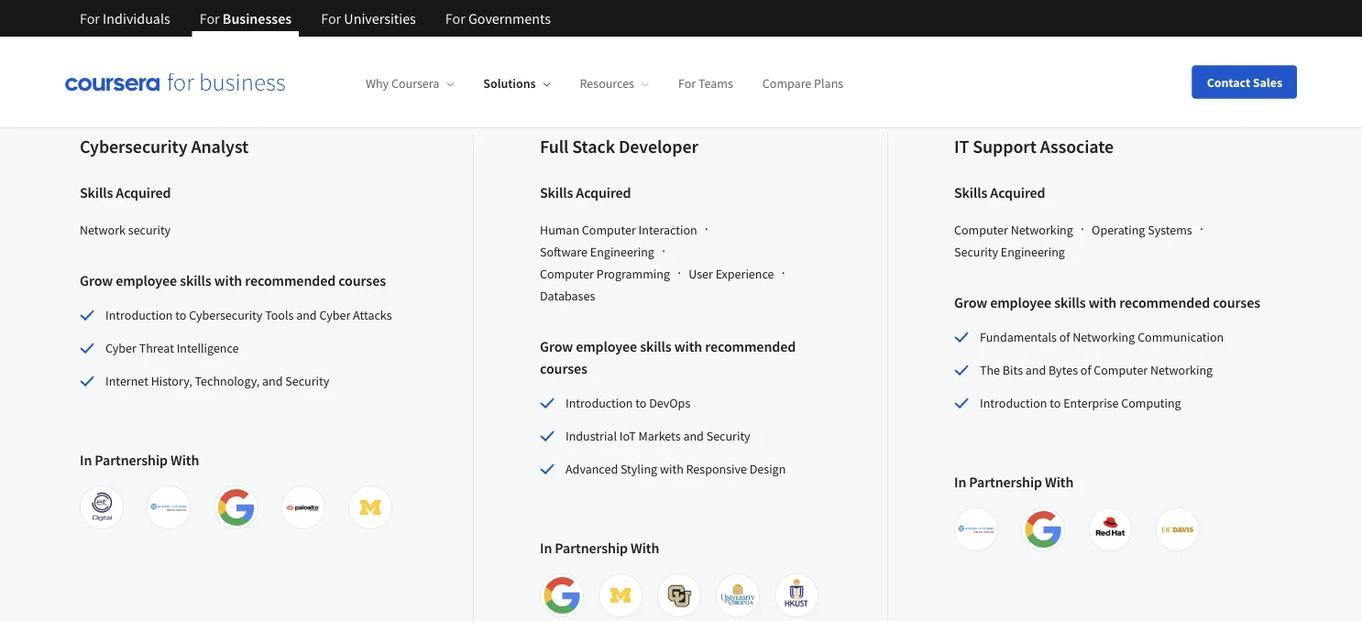 Task type: vqa. For each thing, say whether or not it's contained in the screenshot.
with for Cybersecurity Analyst
yes



Task type: locate. For each thing, give the bounding box(es) containing it.
2 horizontal spatial grow employee skills with recommended courses
[[955, 294, 1261, 312]]

2 vertical spatial partnership
[[555, 539, 628, 558]]

security down the tools
[[285, 373, 330, 390]]

engineering up programming
[[590, 244, 655, 261]]

acquired up "computer networking" in the top of the page
[[991, 184, 1046, 202]]

0 horizontal spatial cybersecurity
[[80, 135, 188, 158]]

introduction up industrial
[[566, 395, 633, 412]]

partnership
[[95, 451, 168, 470], [970, 473, 1043, 492], [555, 539, 628, 558]]

google leader logo image
[[218, 490, 254, 527], [1025, 512, 1062, 549], [544, 578, 581, 615]]

with for it support associate
[[1089, 294, 1117, 312]]

networking up the bits and bytes of computer networking
[[1073, 329, 1136, 346]]

communication
[[1138, 329, 1224, 346]]

red hat image
[[1093, 512, 1129, 549]]

0 vertical spatial grow
[[80, 272, 113, 290]]

skills acquired up the "human" on the top left of the page
[[540, 184, 631, 202]]

ashok leyland logo image
[[151, 490, 187, 527], [958, 512, 995, 549]]

with up fundamentals of networking communication
[[1089, 294, 1117, 312]]

2 horizontal spatial acquired
[[991, 184, 1046, 202]]

bytes
[[1049, 362, 1079, 379]]

industrial iot markets and security
[[566, 428, 751, 445]]

2 vertical spatial skills
[[640, 338, 672, 356]]

to down bytes in the right of the page
[[1050, 395, 1061, 412]]

google leader logo image left university of michigan icon
[[544, 578, 581, 615]]

1 vertical spatial cyber
[[105, 340, 137, 357]]

skills acquired up network security
[[80, 184, 171, 202]]

3 skills acquired from the left
[[955, 184, 1046, 202]]

acquired for stack
[[576, 184, 631, 202]]

1 horizontal spatial skills
[[540, 184, 573, 202]]

2 vertical spatial grow employee skills with recommended courses
[[540, 338, 796, 378]]

cyber up internet
[[105, 340, 137, 357]]

0 horizontal spatial in
[[80, 451, 92, 470]]

grow up fundamentals
[[955, 294, 988, 312]]

systems
[[1148, 222, 1193, 239]]

2 horizontal spatial employee
[[991, 294, 1052, 312]]

1 vertical spatial in partnership with
[[955, 473, 1074, 492]]

to
[[175, 307, 186, 324], [636, 395, 647, 412], [1050, 395, 1061, 412]]

tools
[[265, 307, 294, 324]]

grow employee skills with recommended courses
[[80, 272, 386, 290], [955, 294, 1261, 312], [540, 338, 796, 378]]

2 horizontal spatial with
[[1046, 473, 1074, 492]]

0 horizontal spatial skills acquired
[[80, 184, 171, 202]]

1 horizontal spatial of
[[1081, 362, 1092, 379]]

for governments
[[446, 9, 551, 28]]

skills up the introduction to cybersecurity tools and cyber attacks
[[180, 272, 211, 290]]

2 horizontal spatial in
[[955, 473, 967, 492]]

1 horizontal spatial in partnership with
[[540, 539, 660, 558]]

recommended down experience
[[705, 338, 796, 356]]

0 horizontal spatial acquired
[[116, 184, 171, 202]]

for left governments
[[446, 9, 466, 28]]

recommended for it support associate
[[1120, 294, 1211, 312]]

0 horizontal spatial grow employee skills with recommended courses
[[80, 272, 386, 290]]

contact sales button
[[1193, 66, 1298, 99]]

1 skills acquired from the left
[[80, 184, 171, 202]]

0 horizontal spatial introduction
[[105, 307, 173, 324]]

1 horizontal spatial to
[[636, 395, 647, 412]]

1 horizontal spatial security
[[707, 428, 751, 445]]

2 horizontal spatial grow
[[955, 294, 988, 312]]

grow down network
[[80, 272, 113, 290]]

introduction
[[105, 307, 173, 324], [566, 395, 633, 412], [980, 395, 1048, 412]]

1 vertical spatial recommended
[[1120, 294, 1211, 312]]

why
[[366, 75, 389, 92]]

0 horizontal spatial skills
[[180, 272, 211, 290]]

for businesses
[[200, 9, 292, 28]]

0 vertical spatial partnership
[[95, 451, 168, 470]]

security
[[955, 244, 999, 261], [285, 373, 330, 390], [707, 428, 751, 445]]

grow down databases
[[540, 338, 573, 356]]

2 vertical spatial in partnership with
[[540, 539, 660, 558]]

engineering down "computer networking" in the top of the page
[[1001, 244, 1066, 261]]

human computer interaction software engineering computer programming
[[540, 222, 698, 283]]

acquired up security
[[116, 184, 171, 202]]

in partnership with
[[80, 451, 199, 470], [955, 473, 1074, 492], [540, 539, 660, 558]]

0 horizontal spatial partnership
[[95, 451, 168, 470]]

recommended
[[245, 272, 336, 290], [1120, 294, 1211, 312], [705, 338, 796, 356]]

for teams
[[679, 75, 734, 92]]

networking
[[1011, 222, 1074, 239], [1073, 329, 1136, 346], [1151, 362, 1213, 379]]

history,
[[151, 373, 192, 390]]

3 skills from the left
[[955, 184, 988, 202]]

skills
[[80, 184, 113, 202], [540, 184, 573, 202], [955, 184, 988, 202]]

and right the bits
[[1026, 362, 1047, 379]]

0 horizontal spatial recommended
[[245, 272, 336, 290]]

engineering inside operating systems security engineering
[[1001, 244, 1066, 261]]

networking left operating
[[1011, 222, 1074, 239]]

grow for full
[[540, 338, 573, 356]]

it
[[955, 135, 970, 158]]

introduction for stack
[[566, 395, 633, 412]]

2 engineering from the left
[[1001, 244, 1066, 261]]

partnership for it
[[970, 473, 1043, 492]]

0 horizontal spatial ashok leyland logo image
[[151, 490, 187, 527]]

grow employee skills with recommended courses up fundamentals of networking communication
[[955, 294, 1261, 312]]

coursera for business image
[[65, 73, 285, 91]]

with up university of michigan icon
[[631, 539, 660, 558]]

1 vertical spatial of
[[1081, 362, 1092, 379]]

of right bytes in the right of the page
[[1081, 362, 1092, 379]]

user experience databases
[[540, 266, 774, 305]]

0 vertical spatial cybersecurity
[[80, 135, 188, 158]]

skills up the "human" on the top left of the page
[[540, 184, 573, 202]]

enterprise
[[1064, 395, 1119, 412]]

1 horizontal spatial grow
[[540, 338, 573, 356]]

iot
[[620, 428, 636, 445]]

in partnership with for support
[[955, 473, 1074, 492]]

of up bytes in the right of the page
[[1060, 329, 1071, 346]]

with down history,
[[171, 451, 199, 470]]

0 horizontal spatial of
[[1060, 329, 1071, 346]]

partnership for cybersecurity
[[95, 451, 168, 470]]

governments
[[469, 9, 551, 28]]

skills down "it" at the top right
[[955, 184, 988, 202]]

cyber threat intelligence
[[105, 340, 239, 357]]

for individuals
[[80, 9, 170, 28]]

0 vertical spatial in partnership with
[[80, 451, 199, 470]]

employee up introduction to devops
[[576, 338, 637, 356]]

1 engineering from the left
[[590, 244, 655, 261]]

engineering
[[590, 244, 655, 261], [1001, 244, 1066, 261]]

compare
[[763, 75, 812, 92]]

1 horizontal spatial in
[[540, 539, 552, 558]]

introduction down the bits
[[980, 395, 1048, 412]]

0 horizontal spatial skills
[[80, 184, 113, 202]]

0 vertical spatial in
[[80, 451, 92, 470]]

courses down databases
[[540, 360, 588, 378]]

1 horizontal spatial courses
[[540, 360, 588, 378]]

design
[[750, 461, 786, 478]]

to for analyst
[[175, 307, 186, 324]]

compare plans
[[763, 75, 844, 92]]

computer right the "human" on the top left of the page
[[582, 222, 636, 239]]

security for internet history, technology, and security
[[285, 373, 330, 390]]

human
[[540, 222, 580, 239]]

markets
[[639, 428, 681, 445]]

recommended up communication
[[1120, 294, 1211, 312]]

employee up fundamentals
[[991, 294, 1052, 312]]

2 vertical spatial security
[[707, 428, 751, 445]]

skills for full
[[540, 184, 573, 202]]

1 horizontal spatial introduction
[[566, 395, 633, 412]]

and
[[296, 307, 317, 324], [1026, 362, 1047, 379], [262, 373, 283, 390], [684, 428, 704, 445]]

skills acquired up "computer networking" in the top of the page
[[955, 184, 1046, 202]]

skills up network
[[80, 184, 113, 202]]

0 vertical spatial courses
[[339, 272, 386, 290]]

sales
[[1254, 74, 1283, 90]]

skills
[[180, 272, 211, 290], [1055, 294, 1086, 312], [640, 338, 672, 356]]

in
[[80, 451, 92, 470], [955, 473, 967, 492], [540, 539, 552, 558]]

skills for stack
[[640, 338, 672, 356]]

1 horizontal spatial cybersecurity
[[189, 307, 263, 324]]

programming
[[597, 266, 670, 283]]

to left devops
[[636, 395, 647, 412]]

for
[[80, 9, 100, 28], [200, 9, 220, 28], [321, 9, 341, 28], [446, 9, 466, 28], [679, 75, 696, 92]]

2 skills acquired from the left
[[540, 184, 631, 202]]

2 horizontal spatial courses
[[1213, 294, 1261, 312]]

networking down communication
[[1151, 362, 1213, 379]]

with up the introduction to cybersecurity tools and cyber attacks
[[214, 272, 242, 290]]

2 horizontal spatial skills
[[1055, 294, 1086, 312]]

0 horizontal spatial to
[[175, 307, 186, 324]]

2 acquired from the left
[[576, 184, 631, 202]]

security for industrial iot markets and security
[[707, 428, 751, 445]]

1 vertical spatial with
[[1046, 473, 1074, 492]]

0 vertical spatial with
[[171, 451, 199, 470]]

0 vertical spatial grow employee skills with recommended courses
[[80, 272, 386, 290]]

1 vertical spatial in
[[955, 473, 967, 492]]

with down introduction to enterprise computing
[[1046, 473, 1074, 492]]

skills for support
[[1055, 294, 1086, 312]]

grow
[[80, 272, 113, 290], [955, 294, 988, 312], [540, 338, 573, 356]]

courses up communication
[[1213, 294, 1261, 312]]

2 vertical spatial grow
[[540, 338, 573, 356]]

grow employee skills with recommended courses up devops
[[540, 338, 796, 378]]

university of michigan image
[[352, 490, 389, 527]]

1 vertical spatial partnership
[[970, 473, 1043, 492]]

1 vertical spatial employee
[[991, 294, 1052, 312]]

acquired down stack
[[576, 184, 631, 202]]

0 vertical spatial cyber
[[320, 307, 351, 324]]

0 vertical spatial recommended
[[245, 272, 336, 290]]

solutions
[[484, 75, 536, 92]]

2 horizontal spatial introduction
[[980, 395, 1048, 412]]

2 vertical spatial with
[[631, 539, 660, 558]]

2 horizontal spatial skills acquired
[[955, 184, 1046, 202]]

support
[[973, 135, 1037, 158]]

1 horizontal spatial skills acquired
[[540, 184, 631, 202]]

0 horizontal spatial security
[[285, 373, 330, 390]]

2 horizontal spatial partnership
[[970, 473, 1043, 492]]

cyber left attacks
[[320, 307, 351, 324]]

recommended up the tools
[[245, 272, 336, 290]]

for teams link
[[679, 75, 734, 92]]

1 vertical spatial grow employee skills with recommended courses
[[955, 294, 1261, 312]]

cybersecurity
[[80, 135, 188, 158], [189, 307, 263, 324]]

for left businesses
[[200, 9, 220, 28]]

3 acquired from the left
[[991, 184, 1046, 202]]

courses
[[339, 272, 386, 290], [1213, 294, 1261, 312], [540, 360, 588, 378]]

1 horizontal spatial partnership
[[555, 539, 628, 558]]

cybersecurity down coursera for business image
[[80, 135, 188, 158]]

0 horizontal spatial with
[[171, 451, 199, 470]]

of
[[1060, 329, 1071, 346], [1081, 362, 1092, 379]]

0 horizontal spatial engineering
[[590, 244, 655, 261]]

with right styling at the left of the page
[[660, 461, 684, 478]]

courses up attacks
[[339, 272, 386, 290]]

0 horizontal spatial grow
[[80, 272, 113, 290]]

to for stack
[[636, 395, 647, 412]]

reskill for in-demand tech roles tab panel
[[80, 75, 1283, 622]]

and right markets
[[684, 428, 704, 445]]

computing
[[1122, 395, 1182, 412]]

eit digital image
[[83, 490, 120, 527]]

1 vertical spatial grow
[[955, 294, 988, 312]]

0 horizontal spatial in partnership with
[[80, 451, 199, 470]]

2 horizontal spatial to
[[1050, 395, 1061, 412]]

2 vertical spatial courses
[[540, 360, 588, 378]]

introduction up threat in the bottom left of the page
[[105, 307, 173, 324]]

grow employee skills with recommended courses for it support associate
[[955, 294, 1261, 312]]

1 horizontal spatial cyber
[[320, 307, 351, 324]]

recommended for cybersecurity analyst
[[245, 272, 336, 290]]

banner navigation
[[65, 0, 566, 37]]

and right the tools
[[296, 307, 317, 324]]

2 horizontal spatial google leader logo image
[[1025, 512, 1062, 549]]

2 horizontal spatial security
[[955, 244, 999, 261]]

1 horizontal spatial engineering
[[1001, 244, 1066, 261]]

1 vertical spatial courses
[[1213, 294, 1261, 312]]

2 vertical spatial in
[[540, 539, 552, 558]]

1 vertical spatial skills
[[1055, 294, 1086, 312]]

universities
[[344, 9, 416, 28]]

why coursera link
[[366, 75, 454, 92]]

skills for cybersecurity
[[80, 184, 113, 202]]

employee down security
[[116, 272, 177, 290]]

skills up devops
[[640, 338, 672, 356]]

1 vertical spatial security
[[285, 373, 330, 390]]

attacks
[[353, 307, 392, 324]]

2 vertical spatial employee
[[576, 338, 637, 356]]

0 horizontal spatial employee
[[116, 272, 177, 290]]

devops
[[649, 395, 691, 412]]

1 horizontal spatial recommended
[[705, 338, 796, 356]]

2 vertical spatial recommended
[[705, 338, 796, 356]]

2 horizontal spatial recommended
[[1120, 294, 1211, 312]]

1 vertical spatial cybersecurity
[[189, 307, 263, 324]]

skills for analyst
[[180, 272, 211, 290]]

0 vertical spatial employee
[[116, 272, 177, 290]]

skills acquired
[[80, 184, 171, 202], [540, 184, 631, 202], [955, 184, 1046, 202]]

cyber
[[320, 307, 351, 324], [105, 340, 137, 357]]

to up cyber threat intelligence
[[175, 307, 186, 324]]

1 horizontal spatial grow employee skills with recommended courses
[[540, 338, 796, 378]]

0 vertical spatial skills
[[180, 272, 211, 290]]

skills up fundamentals of networking communication
[[1055, 294, 1086, 312]]

security up responsive
[[707, 428, 751, 445]]

2 horizontal spatial skills
[[955, 184, 988, 202]]

for left individuals
[[80, 9, 100, 28]]

2 skills from the left
[[540, 184, 573, 202]]

1 horizontal spatial ashok leyland logo image
[[958, 512, 995, 549]]

0 horizontal spatial cyber
[[105, 340, 137, 357]]

grow employee skills with recommended courses up the introduction to cybersecurity tools and cyber attacks
[[80, 272, 386, 290]]

with
[[214, 272, 242, 290], [1089, 294, 1117, 312], [675, 338, 703, 356], [660, 461, 684, 478]]

resources link
[[580, 75, 649, 92]]

grow employee skills with recommended courses for full stack developer
[[540, 338, 796, 378]]

for for individuals
[[80, 9, 100, 28]]

0 vertical spatial networking
[[1011, 222, 1074, 239]]

employee for analyst
[[116, 272, 177, 290]]

analyst
[[191, 135, 249, 158]]

computer
[[582, 222, 636, 239], [955, 222, 1009, 239], [540, 266, 594, 283], [1094, 362, 1148, 379]]

individuals
[[103, 9, 170, 28]]

2 horizontal spatial in partnership with
[[955, 473, 1074, 492]]

the hong kong university of science and technology image
[[779, 578, 815, 615]]

full stack developer
[[540, 135, 699, 158]]

with up devops
[[675, 338, 703, 356]]

developer
[[619, 135, 699, 158]]

cybersecurity up intelligence
[[189, 307, 263, 324]]

palo alto networks image
[[285, 490, 322, 527]]

0 vertical spatial security
[[955, 244, 999, 261]]

google leader logo image left palo alto networks image at the left
[[218, 490, 254, 527]]

1 horizontal spatial acquired
[[576, 184, 631, 202]]

security inside operating systems security engineering
[[955, 244, 999, 261]]

1 acquired from the left
[[116, 184, 171, 202]]

security down "computer networking" in the top of the page
[[955, 244, 999, 261]]

employee
[[116, 272, 177, 290], [991, 294, 1052, 312], [576, 338, 637, 356]]

cybersecurity analyst
[[80, 135, 249, 158]]

for left universities
[[321, 9, 341, 28]]

google leader logo image left red hat image
[[1025, 512, 1062, 549]]

intelligence
[[177, 340, 239, 357]]

and right technology,
[[262, 373, 283, 390]]

1 horizontal spatial skills
[[640, 338, 672, 356]]

compare plans link
[[763, 75, 844, 92]]

in for full stack developer
[[540, 539, 552, 558]]

computer down "it" at the top right
[[955, 222, 1009, 239]]

1 skills from the left
[[80, 184, 113, 202]]

0 horizontal spatial courses
[[339, 272, 386, 290]]



Task type: describe. For each thing, give the bounding box(es) containing it.
bits
[[1003, 362, 1023, 379]]

in partnership with for analyst
[[80, 451, 199, 470]]

it support associate
[[955, 135, 1114, 158]]

skills acquired for cybersecurity
[[80, 184, 171, 202]]

with for cybersecurity analyst
[[214, 272, 242, 290]]

with for full stack developer
[[675, 338, 703, 356]]

engineering inside human computer interaction software engineering computer programming
[[590, 244, 655, 261]]

university of colorado boulder image
[[661, 578, 698, 615]]

solutions link
[[484, 75, 551, 92]]

skills acquired for it
[[955, 184, 1046, 202]]

grow for it
[[955, 294, 988, 312]]

computer networking
[[955, 222, 1074, 239]]

resources
[[580, 75, 635, 92]]

network
[[80, 222, 126, 239]]

stack
[[573, 135, 615, 158]]

acquired for support
[[991, 184, 1046, 202]]

introduction to cybersecurity tools and cyber attacks
[[105, 307, 392, 324]]

contact sales
[[1208, 74, 1283, 90]]

with for analyst
[[171, 451, 199, 470]]

network security
[[80, 222, 171, 239]]

operating
[[1092, 222, 1146, 239]]

software
[[540, 244, 588, 261]]

threat
[[139, 340, 174, 357]]

partnership for full
[[555, 539, 628, 558]]

content tabs tab list
[[80, 27, 1283, 74]]

in partnership with for stack
[[540, 539, 660, 558]]

for for governments
[[446, 9, 466, 28]]

0 vertical spatial of
[[1060, 329, 1071, 346]]

with for support
[[1046, 473, 1074, 492]]

in for cybersecurity analyst
[[80, 451, 92, 470]]

operating systems security engineering
[[955, 222, 1193, 261]]

businesses
[[223, 9, 292, 28]]

teams
[[699, 75, 734, 92]]

in for it support associate
[[955, 473, 967, 492]]

the bits and bytes of computer networking
[[980, 362, 1213, 379]]

interaction
[[639, 222, 698, 239]]

fundamentals
[[980, 329, 1057, 346]]

courses for full stack developer
[[540, 360, 588, 378]]

contact
[[1208, 74, 1251, 90]]

1 vertical spatial networking
[[1073, 329, 1136, 346]]

advanced
[[566, 461, 618, 478]]

plans
[[814, 75, 844, 92]]

for for universities
[[321, 9, 341, 28]]

courses for cybersecurity analyst
[[339, 272, 386, 290]]

university of michigan image
[[603, 578, 639, 615]]

for universities
[[321, 9, 416, 28]]

computer down fundamentals of networking communication
[[1094, 362, 1148, 379]]

recommended for full stack developer
[[705, 338, 796, 356]]

user
[[689, 266, 713, 283]]

computer up databases
[[540, 266, 594, 283]]

for for businesses
[[200, 9, 220, 28]]

experience
[[716, 266, 774, 283]]

acquired for analyst
[[116, 184, 171, 202]]

why coursera
[[366, 75, 440, 92]]

advanced styling with responsive design
[[566, 461, 786, 478]]

with for stack
[[631, 539, 660, 558]]

for left the teams
[[679, 75, 696, 92]]

skills for it
[[955, 184, 988, 202]]

coursera
[[392, 75, 440, 92]]

skills acquired for full
[[540, 184, 631, 202]]

introduction to devops
[[566, 395, 691, 412]]

employee for support
[[991, 294, 1052, 312]]

introduction to enterprise computing
[[980, 395, 1182, 412]]

0 horizontal spatial google leader logo image
[[218, 490, 254, 527]]

databases
[[540, 288, 595, 305]]

internet history, technology, and security
[[105, 373, 330, 390]]

responsive
[[686, 461, 747, 478]]

associate
[[1041, 135, 1114, 158]]

courses for it support associate
[[1213, 294, 1261, 312]]

fundamentals of networking communication
[[980, 329, 1224, 346]]

grow employee skills with recommended courses for cybersecurity analyst
[[80, 272, 386, 290]]

university of california davis image
[[1160, 512, 1196, 549]]

2 vertical spatial networking
[[1151, 362, 1213, 379]]

the
[[980, 362, 1001, 379]]

image 198 image
[[720, 578, 757, 615]]

styling
[[621, 461, 658, 478]]

employee for stack
[[576, 338, 637, 356]]

grow for cybersecurity
[[80, 272, 113, 290]]

internet
[[105, 373, 148, 390]]

security
[[128, 222, 171, 239]]

industrial
[[566, 428, 617, 445]]

1 horizontal spatial google leader logo image
[[544, 578, 581, 615]]

full
[[540, 135, 569, 158]]

technology,
[[195, 373, 260, 390]]

introduction for analyst
[[105, 307, 173, 324]]



